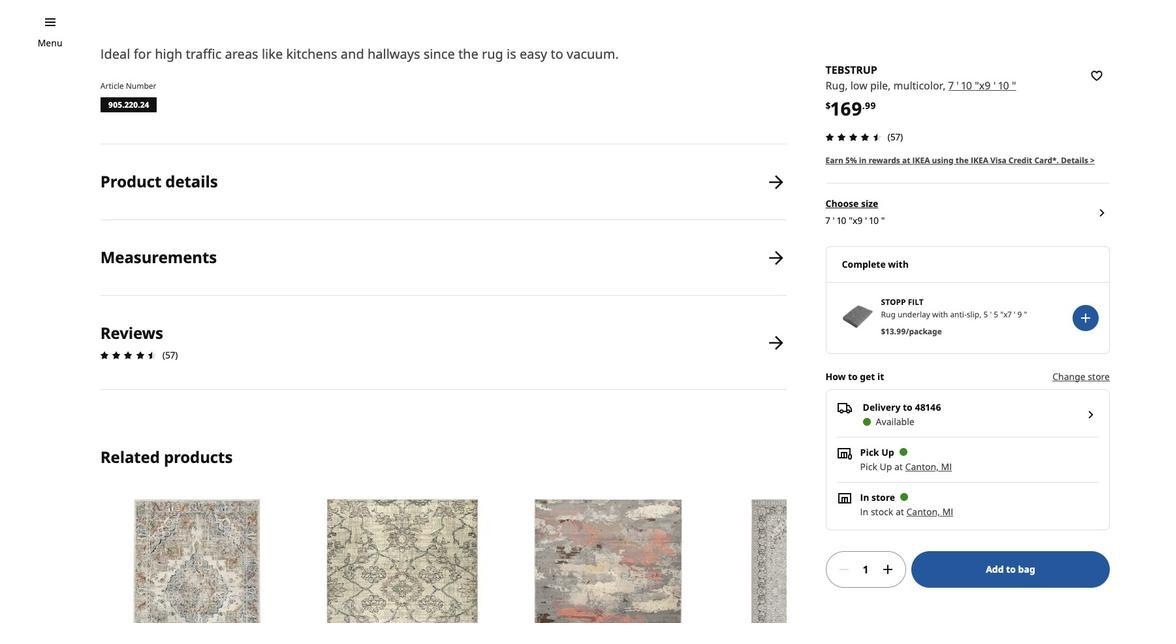 Task type: describe. For each thing, give the bounding box(es) containing it.
7 inside tebstrup rug, low pile, multicolor, 7 ' 10 "x9 ' 10 "
[[949, 78, 954, 93]]

pick up at canton, mi
[[860, 460, 952, 473]]

pick up
[[860, 446, 894, 458]]

tebstrup
[[826, 63, 878, 77]]

5%
[[846, 155, 857, 166]]

choose
[[826, 197, 859, 209]]

change store button
[[1053, 369, 1110, 384]]

related
[[100, 446, 160, 468]]

stock
[[871, 505, 894, 518]]

earn 5% in rewards at ikea using the ikea visa credit card*. details > button
[[826, 155, 1095, 166]]

measurements
[[100, 246, 217, 268]]

to right easy
[[551, 45, 563, 63]]

stopp filt rug underlay with anti-slip, 5 ' 5 "x7 ' 9 "
[[881, 296, 1028, 320]]

" inside stopp filt rug underlay with anti-slip, 5 ' 5 "x7 ' 9 "
[[1024, 309, 1028, 320]]

to for delivery to 48146
[[903, 401, 913, 413]]

to for add to bag
[[1006, 563, 1016, 575]]

product
[[100, 171, 161, 192]]

in stock at canton, mi group
[[860, 505, 954, 518]]

it
[[878, 370, 884, 382]]

pick up at canton, mi group
[[860, 460, 952, 473]]

canton, for in stock at
[[907, 505, 940, 518]]

rug
[[881, 309, 896, 320]]

store for change store
[[1088, 370, 1110, 382]]

$ for 13
[[881, 326, 886, 337]]

products
[[164, 446, 233, 468]]

0 vertical spatial with
[[888, 258, 909, 270]]

2 5 from the left
[[994, 309, 999, 320]]

product details button
[[100, 145, 787, 220]]

complete with
[[842, 258, 909, 270]]

pile,
[[870, 78, 891, 93]]

99 for 169
[[865, 99, 876, 112]]

the inside button
[[956, 155, 969, 166]]

ideal
[[100, 45, 130, 63]]

905.220.24
[[108, 100, 149, 111]]

for
[[134, 45, 151, 63]]

up for pick up at canton, mi
[[880, 460, 892, 473]]

is
[[507, 45, 516, 63]]

menu
[[38, 37, 62, 49]]

"x9 inside "choose size 7 ' 10 "x9 ' 10 ""
[[849, 214, 863, 226]]

canton, mi button for in stock at
[[907, 505, 954, 518]]

stopp
[[881, 296, 906, 307]]

pick for pick up at canton, mi
[[860, 460, 878, 473]]

list containing product details
[[97, 145, 787, 390]]

article number
[[100, 81, 156, 92]]

credit
[[1009, 155, 1033, 166]]

details
[[165, 171, 218, 192]]

in for in store
[[860, 491, 869, 503]]

at for in store
[[896, 505, 904, 518]]

13
[[886, 326, 894, 337]]

like
[[262, 45, 283, 63]]

canton, for pick up at
[[905, 460, 939, 473]]

change
[[1053, 370, 1086, 382]]

"x7
[[1001, 309, 1012, 320]]

how
[[826, 370, 846, 382]]

measurements heading
[[100, 246, 217, 268]]

low
[[851, 78, 868, 93]]

onsevig rug, low pile, multicolor, 7 ' 10 "x9 ' 10 " image
[[100, 495, 293, 623]]

(57) button
[[822, 129, 903, 145]]

filt
[[908, 296, 924, 307]]

mi for in stock at canton, mi
[[943, 505, 954, 518]]

earn 5% in rewards at ikea using the ikea visa credit card*. details >
[[826, 155, 1095, 166]]

rug
[[482, 45, 503, 63]]

rug,
[[826, 78, 848, 93]]

1 ikea from the left
[[913, 155, 930, 166]]

vacuum.
[[567, 45, 619, 63]]

related products
[[100, 446, 233, 468]]

slip,
[[967, 309, 982, 320]]

and
[[341, 45, 364, 63]]

how to get it
[[826, 370, 884, 382]]

at for pick up
[[895, 460, 903, 473]]

delivery to 48146
[[863, 401, 941, 413]]

in store
[[860, 491, 895, 503]]

number
[[126, 81, 156, 92]]

holstebro rug, low pile, beige, 7 ' 10 "x9 ' 10 " image
[[306, 495, 499, 623]]

details
[[1061, 155, 1089, 166]]

canton, mi button for pick up at
[[905, 460, 952, 473]]

earn
[[826, 155, 844, 166]]

underlay
[[898, 309, 931, 320]]

review: 4.7 out of 5 stars. total reviews: 57 image inside (57) button
[[822, 129, 885, 145]]

stopp filt rug underlay with anti-slip, 5 ' 5 "x7 ' 9 " image
[[842, 301, 874, 332]]

pick for pick up
[[860, 446, 879, 458]]

add
[[986, 563, 1004, 575]]

high
[[155, 45, 182, 63]]

kitchens
[[286, 45, 337, 63]]

0 horizontal spatial the
[[458, 45, 479, 63]]



Task type: vqa. For each thing, say whether or not it's contained in the screenshot.
Tables & desks
no



Task type: locate. For each thing, give the bounding box(es) containing it.
1 horizontal spatial review: 4.7 out of 5 stars. total reviews: 57 image
[[822, 129, 885, 145]]

. for 13
[[894, 326, 897, 337]]

1 horizontal spatial with
[[933, 309, 948, 320]]

to left bag
[[1006, 563, 1016, 575]]

using
[[932, 155, 954, 166]]

list
[[97, 145, 787, 390]]

1 horizontal spatial "
[[1012, 78, 1016, 93]]

to
[[551, 45, 563, 63], [848, 370, 858, 382], [903, 401, 913, 413], [1006, 563, 1016, 575]]

$ 169 . 99
[[826, 96, 876, 121]]

"x9 right the multicolor,
[[975, 78, 991, 93]]

canton, mi button right "stock"
[[907, 505, 954, 518]]

2 vertical spatial "
[[1024, 309, 1028, 320]]

store inside button
[[1088, 370, 1110, 382]]

at right "stock"
[[896, 505, 904, 518]]

0 vertical spatial 99
[[865, 99, 876, 112]]

2 in from the top
[[860, 505, 869, 518]]

10
[[962, 78, 973, 93], [999, 78, 1009, 93], [837, 214, 847, 226], [870, 214, 879, 226]]

canton, right "stock"
[[907, 505, 940, 518]]

vedbäk rug, low pile, light gray, 6 ' 7 "x9 ' 10 " image
[[717, 495, 910, 623]]

/package
[[906, 326, 942, 337]]

to for how to get it
[[848, 370, 858, 382]]

store for in store
[[872, 491, 895, 503]]

store
[[1088, 370, 1110, 382], [872, 491, 895, 503]]

review: 4.7 out of 5 stars. total reviews: 57 image
[[822, 129, 885, 145], [97, 347, 160, 363]]

$ down rug
[[881, 326, 886, 337]]

the
[[458, 45, 479, 63], [956, 155, 969, 166]]

mi down pick up at canton, mi
[[943, 505, 954, 518]]

traffic
[[186, 45, 222, 63]]

pick
[[860, 446, 879, 458], [860, 460, 878, 473]]

1 vertical spatial with
[[933, 309, 948, 320]]

(57) inside button
[[888, 130, 903, 143]]

bag
[[1018, 563, 1036, 575]]

0 vertical spatial canton,
[[905, 460, 939, 473]]

1 horizontal spatial (57)
[[888, 130, 903, 143]]

mi up in stock at canton, mi
[[941, 460, 952, 473]]

48146
[[915, 401, 941, 413]]

pick down pick up
[[860, 460, 878, 473]]

in stock at canton, mi
[[860, 505, 954, 518]]

$
[[826, 99, 831, 112], [881, 326, 886, 337]]

0 horizontal spatial $
[[826, 99, 831, 112]]

0 horizontal spatial "
[[881, 214, 885, 226]]

0 vertical spatial store
[[1088, 370, 1110, 382]]

available
[[876, 415, 915, 428]]

product details heading
[[100, 171, 218, 192]]

7 down choose
[[826, 214, 831, 226]]

0 horizontal spatial 5
[[984, 309, 988, 320]]

99 right 13
[[897, 326, 906, 337]]

mi for pick up at canton, mi
[[941, 460, 952, 473]]

1 vertical spatial review: 4.7 out of 5 stars. total reviews: 57 image
[[97, 347, 160, 363]]

review: 4.7 out of 5 stars. total reviews: 57 image down reviews in the bottom of the page
[[97, 347, 160, 363]]

canton, mi button up in stock at canton, mi
[[905, 460, 952, 473]]

1 horizontal spatial .
[[894, 326, 897, 337]]

to left the get
[[848, 370, 858, 382]]

grundskola rug, low pile, multicolor, 7 ' 10 "x9 ' 10 " image
[[512, 495, 704, 623]]

0 vertical spatial the
[[458, 45, 479, 63]]

0 horizontal spatial 99
[[865, 99, 876, 112]]

(57) up rewards
[[888, 130, 903, 143]]

up down pick up
[[880, 460, 892, 473]]

product details
[[100, 171, 218, 192]]

1 horizontal spatial store
[[1088, 370, 1110, 382]]

'
[[957, 78, 959, 93], [994, 78, 996, 93], [833, 214, 835, 226], [865, 214, 867, 226], [990, 309, 992, 320], [1014, 309, 1016, 320]]

0 vertical spatial mi
[[941, 460, 952, 473]]

" inside tebstrup rug, low pile, multicolor, 7 ' 10 "x9 ' 10 "
[[1012, 78, 1016, 93]]

multicolor,
[[894, 78, 946, 93]]

with inside stopp filt rug underlay with anti-slip, 5 ' 5 "x7 ' 9 "
[[933, 309, 948, 320]]

7
[[949, 78, 954, 93], [826, 214, 831, 226]]

5 left "x7
[[994, 309, 999, 320]]

in left "stock"
[[860, 505, 869, 518]]

$ 13 . 99 /package
[[881, 326, 942, 337]]

0 vertical spatial .
[[863, 99, 865, 112]]

0 horizontal spatial ikea
[[913, 155, 930, 166]]

9
[[1018, 309, 1022, 320]]

menu button
[[38, 36, 62, 50]]

with right the complete
[[888, 258, 909, 270]]

$ inside $ 169 . 99
[[826, 99, 831, 112]]

complete
[[842, 258, 886, 270]]

(57) down reviews in the bottom of the page
[[163, 349, 178, 361]]

hallways
[[368, 45, 420, 63]]

0 vertical spatial $
[[826, 99, 831, 112]]

0 horizontal spatial store
[[872, 491, 895, 503]]

1 5 from the left
[[984, 309, 988, 320]]

0 vertical spatial canton, mi button
[[905, 460, 952, 473]]

169
[[831, 96, 863, 121]]

. for 169
[[863, 99, 865, 112]]

up for pick up
[[882, 446, 894, 458]]

ikea left visa
[[971, 155, 989, 166]]

anti-
[[950, 309, 967, 320]]

(57)
[[888, 130, 903, 143], [163, 349, 178, 361]]

1 vertical spatial up
[[880, 460, 892, 473]]

measurements button
[[100, 220, 787, 295]]

in
[[859, 155, 867, 166]]

delivery
[[863, 401, 901, 413]]

mi
[[941, 460, 952, 473], [943, 505, 954, 518]]

1 vertical spatial .
[[894, 326, 897, 337]]

1 horizontal spatial 7
[[949, 78, 954, 93]]

1 vertical spatial pick
[[860, 460, 878, 473]]

with
[[888, 258, 909, 270], [933, 309, 948, 320]]

99
[[865, 99, 876, 112], [897, 326, 906, 337]]

at inside button
[[902, 155, 911, 166]]

>
[[1091, 155, 1095, 166]]

easy
[[520, 45, 547, 63]]

1 vertical spatial 99
[[897, 326, 906, 337]]

1 vertical spatial the
[[956, 155, 969, 166]]

1 vertical spatial canton,
[[907, 505, 940, 518]]

ideal for high traffic areas like kitchens and hallways since the rug is easy to vacuum.
[[100, 45, 619, 63]]

1 vertical spatial at
[[895, 460, 903, 473]]

1 pick from the top
[[860, 446, 879, 458]]

pick up pick up at canton, mi
[[860, 446, 879, 458]]

at right rewards
[[902, 155, 911, 166]]

2 horizontal spatial "
[[1024, 309, 1028, 320]]

ikea left using
[[913, 155, 930, 166]]

add to bag button
[[912, 551, 1110, 587]]

2 pick from the top
[[860, 460, 878, 473]]

the left rug
[[458, 45, 479, 63]]

to up available on the right of the page
[[903, 401, 913, 413]]

1 in from the top
[[860, 491, 869, 503]]

. down the low
[[863, 99, 865, 112]]

0 vertical spatial review: 4.7 out of 5 stars. total reviews: 57 image
[[822, 129, 885, 145]]

rewards
[[869, 155, 900, 166]]

in
[[860, 491, 869, 503], [860, 505, 869, 518]]

card*.
[[1035, 155, 1059, 166]]

1 vertical spatial mi
[[943, 505, 954, 518]]

99 for 13
[[897, 326, 906, 337]]

0 horizontal spatial "x9
[[849, 214, 863, 226]]

7 ' 10 "x9 ' 10 " button
[[949, 78, 1016, 94]]

right image
[[1083, 407, 1099, 422]]

. inside $ 169 . 99
[[863, 99, 865, 112]]

Quantity input value text field
[[857, 551, 875, 587]]

since
[[424, 45, 455, 63]]

"x9 down choose
[[849, 214, 863, 226]]

change store
[[1053, 370, 1110, 382]]

store right change
[[1088, 370, 1110, 382]]

store up "stock"
[[872, 491, 895, 503]]

tebstrup rug, low pile, multicolor, 7 ' 10 "x9 ' 10 "
[[826, 63, 1016, 93]]

0 horizontal spatial (57)
[[163, 349, 178, 361]]

1 vertical spatial 7
[[826, 214, 831, 226]]

0 vertical spatial in
[[860, 491, 869, 503]]

1 vertical spatial $
[[881, 326, 886, 337]]

0 vertical spatial pick
[[860, 446, 879, 458]]

"x9
[[975, 78, 991, 93], [849, 214, 863, 226]]

5
[[984, 309, 988, 320], [994, 309, 999, 320]]

review: 4.7 out of 5 stars. total reviews: 57 image up '5%'
[[822, 129, 885, 145]]

1 vertical spatial in
[[860, 505, 869, 518]]

0 vertical spatial "x9
[[975, 78, 991, 93]]

areas
[[225, 45, 258, 63]]

reviews
[[100, 322, 163, 343]]

0 horizontal spatial with
[[888, 258, 909, 270]]

0 vertical spatial up
[[882, 446, 894, 458]]

up
[[882, 446, 894, 458], [880, 460, 892, 473]]

2 vertical spatial at
[[896, 505, 904, 518]]

in up in stock at canton, mi
[[860, 491, 869, 503]]

. down rug
[[894, 326, 897, 337]]

with left anti-
[[933, 309, 948, 320]]

1 horizontal spatial the
[[956, 155, 969, 166]]

add to bag
[[986, 563, 1036, 575]]

0 horizontal spatial review: 4.7 out of 5 stars. total reviews: 57 image
[[97, 347, 160, 363]]

1 horizontal spatial ikea
[[971, 155, 989, 166]]

5 right slip,
[[984, 309, 988, 320]]

1 horizontal spatial $
[[881, 326, 886, 337]]

reviews heading
[[100, 322, 163, 343]]

0 horizontal spatial .
[[863, 99, 865, 112]]

7 right the multicolor,
[[949, 78, 954, 93]]

to inside button
[[1006, 563, 1016, 575]]

1 vertical spatial "x9
[[849, 214, 863, 226]]

$ for 169
[[826, 99, 831, 112]]

at up in store on the right bottom of page
[[895, 460, 903, 473]]

1 vertical spatial (57)
[[163, 349, 178, 361]]

1 vertical spatial store
[[872, 491, 895, 503]]

get
[[860, 370, 875, 382]]

1 horizontal spatial 5
[[994, 309, 999, 320]]

ikea
[[913, 155, 930, 166], [971, 155, 989, 166]]

in for in stock at canton, mi
[[860, 505, 869, 518]]

0 horizontal spatial 7
[[826, 214, 831, 226]]

visa
[[991, 155, 1007, 166]]

1 horizontal spatial 99
[[897, 326, 906, 337]]

up up 'pick up at canton, mi' group
[[882, 446, 894, 458]]

"x9 inside tebstrup rug, low pile, multicolor, 7 ' 10 "x9 ' 10 "
[[975, 78, 991, 93]]

the right using
[[956, 155, 969, 166]]

canton, up in stock at canton, mi
[[905, 460, 939, 473]]

" inside "choose size 7 ' 10 "x9 ' 10 ""
[[881, 214, 885, 226]]

99 down pile, at the top right
[[865, 99, 876, 112]]

canton,
[[905, 460, 939, 473], [907, 505, 940, 518]]

article
[[100, 81, 124, 92]]

0 vertical spatial "
[[1012, 78, 1016, 93]]

0 vertical spatial at
[[902, 155, 911, 166]]

.
[[863, 99, 865, 112], [894, 326, 897, 337]]

2 ikea from the left
[[971, 155, 989, 166]]

"
[[1012, 78, 1016, 93], [881, 214, 885, 226], [1024, 309, 1028, 320]]

size
[[861, 197, 879, 209]]

0 vertical spatial 7
[[949, 78, 954, 93]]

99 inside $ 169 . 99
[[865, 99, 876, 112]]

7 inside "choose size 7 ' 10 "x9 ' 10 ""
[[826, 214, 831, 226]]

1 horizontal spatial "x9
[[975, 78, 991, 93]]

$ down the rug,
[[826, 99, 831, 112]]

choose size 7 ' 10 "x9 ' 10 "
[[826, 197, 885, 226]]

0 vertical spatial (57)
[[888, 130, 903, 143]]

1 vertical spatial "
[[881, 214, 885, 226]]

1 vertical spatial canton, mi button
[[907, 505, 954, 518]]



